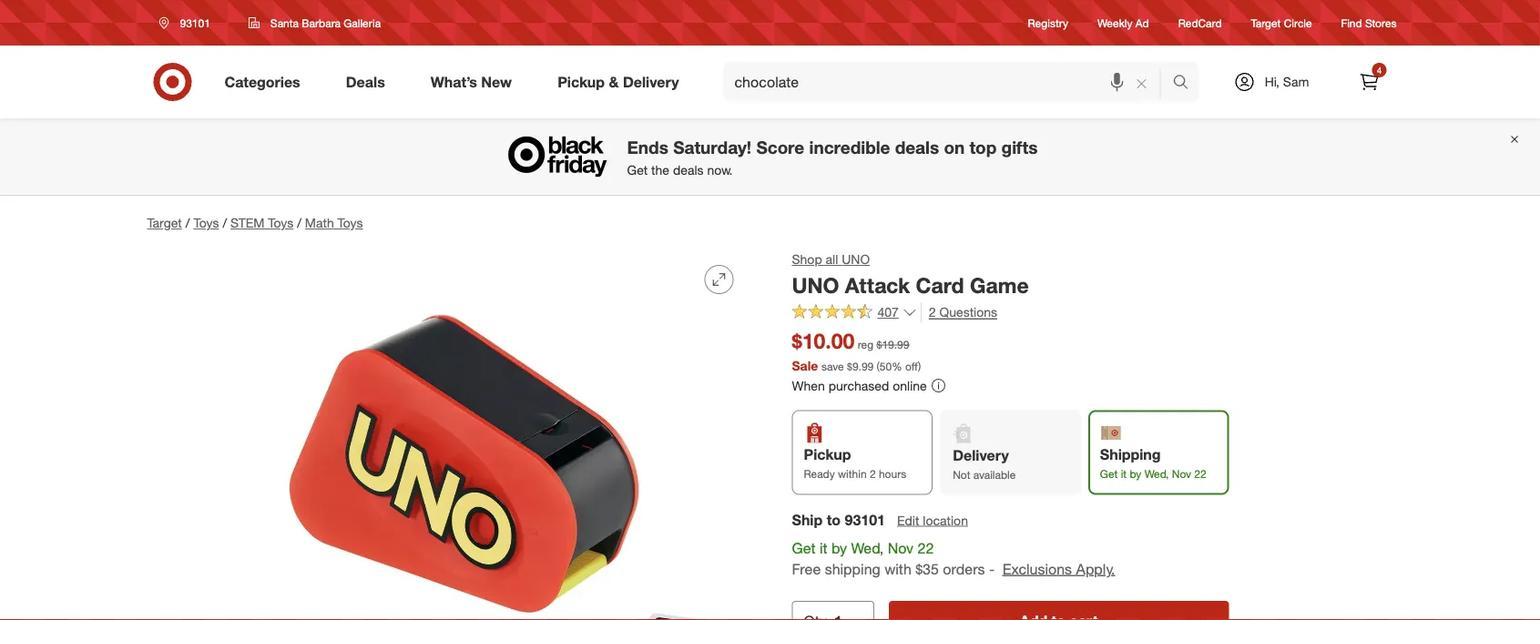 Task type: describe. For each thing, give the bounding box(es) containing it.
now.
[[707, 162, 733, 178]]

93101 button
[[147, 6, 229, 39]]

weekly ad link
[[1098, 15, 1149, 31]]

redcard link
[[1178, 15, 1222, 31]]

new
[[481, 73, 512, 91]]

)
[[918, 359, 921, 373]]

wed, inside get it by wed, nov 22 free shipping with $35 orders - exclusions apply.
[[851, 539, 884, 557]]

what's new link
[[415, 62, 535, 102]]

search button
[[1165, 62, 1208, 106]]

3 / from the left
[[297, 215, 301, 231]]

registry link
[[1028, 15, 1069, 31]]

orders
[[943, 560, 985, 578]]

get inside ends saturday! score incredible deals on top gifts get the deals now.
[[627, 162, 648, 178]]

2 / from the left
[[223, 215, 227, 231]]

$10.00 reg $19.99 sale save $ 9.99 ( 50 % off )
[[792, 328, 921, 373]]

online
[[893, 378, 927, 393]]

location
[[923, 512, 968, 528]]

What can we help you find? suggestions appear below search field
[[724, 62, 1177, 102]]

pickup & delivery
[[558, 73, 679, 91]]

edit location button
[[896, 510, 969, 531]]

ad
[[1136, 16, 1149, 30]]

when purchased online
[[792, 378, 927, 393]]

get inside shipping get it by wed, nov 22
[[1100, 467, 1118, 480]]

stem
[[231, 215, 264, 231]]

&
[[609, 73, 619, 91]]

pickup & delivery link
[[542, 62, 702, 102]]

search
[[1165, 75, 1208, 93]]

nov inside get it by wed, nov 22 free shipping with $35 orders - exclusions apply.
[[888, 539, 914, 557]]

4 link
[[1350, 62, 1390, 102]]

hours
[[879, 467, 906, 480]]

toys link
[[194, 215, 219, 231]]

to
[[827, 511, 841, 529]]

0 horizontal spatial delivery
[[623, 73, 679, 91]]

reg
[[858, 338, 874, 352]]

ends saturday! score incredible deals on top gifts get the deals now.
[[627, 137, 1038, 178]]

categories
[[225, 73, 300, 91]]

incredible
[[809, 137, 890, 158]]

exclusions apply. link
[[1003, 560, 1115, 578]]

-
[[989, 560, 995, 578]]

407
[[878, 304, 899, 320]]

$19.99
[[877, 338, 909, 352]]

%
[[892, 359, 902, 373]]

by inside get it by wed, nov 22 free shipping with $35 orders - exclusions apply.
[[832, 539, 847, 557]]

stem toys link
[[231, 215, 293, 231]]

hi,
[[1265, 74, 1280, 90]]

shipping get it by wed, nov 22
[[1100, 446, 1207, 480]]

find
[[1341, 16, 1362, 30]]

sam
[[1283, 74, 1309, 90]]

stores
[[1365, 16, 1397, 30]]

delivery not available
[[953, 447, 1016, 481]]

ready
[[804, 467, 835, 480]]

delivery inside delivery not available
[[953, 447, 1009, 464]]

407 link
[[792, 302, 917, 324]]

santa
[[270, 16, 299, 30]]

shipping
[[825, 560, 881, 578]]

$10.00
[[792, 328, 855, 354]]

not
[[953, 468, 971, 481]]

2 toys from the left
[[268, 215, 293, 231]]

0 vertical spatial deals
[[895, 137, 939, 158]]

93101 inside 93101 dropdown button
[[180, 16, 210, 30]]

ends
[[627, 137, 669, 158]]

shop all uno uno attack card game
[[792, 251, 1029, 298]]

ship to 93101
[[792, 511, 885, 529]]

find stores
[[1341, 16, 1397, 30]]

it inside get it by wed, nov 22 free shipping with $35 orders - exclusions apply.
[[820, 539, 828, 557]]

2 questions
[[929, 304, 997, 320]]

get it by wed, nov 22 free shipping with $35 orders - exclusions apply.
[[792, 539, 1115, 578]]

score
[[756, 137, 805, 158]]

ship
[[792, 511, 823, 529]]

math toys link
[[305, 215, 363, 231]]

exclusions
[[1003, 560, 1072, 578]]

redcard
[[1178, 16, 1222, 30]]

questions
[[940, 304, 997, 320]]

attack
[[845, 272, 910, 298]]

card
[[916, 272, 964, 298]]

deals link
[[330, 62, 408, 102]]

weekly ad
[[1098, 16, 1149, 30]]

categories link
[[209, 62, 323, 102]]

0 vertical spatial uno
[[842, 251, 870, 267]]

0 vertical spatial 2
[[929, 304, 936, 320]]

1 vertical spatial 93101
[[845, 511, 885, 529]]

what's new
[[431, 73, 512, 91]]

weekly
[[1098, 16, 1133, 30]]

save
[[822, 359, 844, 373]]

sale
[[792, 357, 818, 373]]



Task type: locate. For each thing, give the bounding box(es) containing it.
1 horizontal spatial delivery
[[953, 447, 1009, 464]]

0 horizontal spatial nov
[[888, 539, 914, 557]]

wed, inside shipping get it by wed, nov 22
[[1145, 467, 1169, 480]]

the
[[651, 162, 670, 178]]

0 horizontal spatial 2
[[870, 467, 876, 480]]

pickup inside pickup ready within 2 hours
[[804, 446, 851, 463]]

/
[[186, 215, 190, 231], [223, 215, 227, 231], [297, 215, 301, 231]]

1 horizontal spatial uno
[[842, 251, 870, 267]]

0 horizontal spatial toys
[[194, 215, 219, 231]]

2 questions link
[[921, 302, 997, 323]]

free
[[792, 560, 821, 578]]

1 vertical spatial target
[[147, 215, 182, 231]]

deals left on
[[895, 137, 939, 158]]

deals right the
[[673, 162, 704, 178]]

barbara
[[302, 16, 341, 30]]

/ right toys link
[[223, 215, 227, 231]]

when
[[792, 378, 825, 393]]

0 vertical spatial delivery
[[623, 73, 679, 91]]

delivery right &
[[623, 73, 679, 91]]

2 down card on the top
[[929, 304, 936, 320]]

1 toys from the left
[[194, 215, 219, 231]]

1 vertical spatial deals
[[673, 162, 704, 178]]

1 vertical spatial delivery
[[953, 447, 1009, 464]]

game
[[970, 272, 1029, 298]]

target for target / toys / stem toys / math toys
[[147, 215, 182, 231]]

0 vertical spatial by
[[1130, 467, 1142, 480]]

0 vertical spatial wed,
[[1145, 467, 1169, 480]]

1 horizontal spatial pickup
[[804, 446, 851, 463]]

get inside get it by wed, nov 22 free shipping with $35 orders - exclusions apply.
[[792, 539, 816, 557]]

purchased
[[829, 378, 889, 393]]

gifts
[[1002, 137, 1038, 158]]

math
[[305, 215, 334, 231]]

edit
[[897, 512, 919, 528]]

pickup for &
[[558, 73, 605, 91]]

2 horizontal spatial get
[[1100, 467, 1118, 480]]

by inside shipping get it by wed, nov 22
[[1130, 467, 1142, 480]]

shop
[[792, 251, 822, 267]]

1 horizontal spatial target
[[1251, 16, 1281, 30]]

pickup up ready
[[804, 446, 851, 463]]

(
[[877, 359, 880, 373]]

0 horizontal spatial uno
[[792, 272, 839, 298]]

within
[[838, 467, 867, 480]]

2 vertical spatial get
[[792, 539, 816, 557]]

1 vertical spatial by
[[832, 539, 847, 557]]

get left the
[[627, 162, 648, 178]]

toys
[[194, 215, 219, 231], [268, 215, 293, 231], [338, 215, 363, 231]]

target / toys / stem toys / math toys
[[147, 215, 363, 231]]

0 horizontal spatial by
[[832, 539, 847, 557]]

find stores link
[[1341, 15, 1397, 31]]

nov
[[1172, 467, 1191, 480], [888, 539, 914, 557]]

1 vertical spatial uno
[[792, 272, 839, 298]]

wed, up the shipping
[[851, 539, 884, 557]]

0 horizontal spatial wed,
[[851, 539, 884, 557]]

target link
[[147, 215, 182, 231]]

0 horizontal spatial deals
[[673, 162, 704, 178]]

target left toys link
[[147, 215, 182, 231]]

0 horizontal spatial pickup
[[558, 73, 605, 91]]

1 horizontal spatial 22
[[1195, 467, 1207, 480]]

0 horizontal spatial 22
[[918, 539, 934, 557]]

uno
[[842, 251, 870, 267], [792, 272, 839, 298]]

toys right stem
[[268, 215, 293, 231]]

1 vertical spatial nov
[[888, 539, 914, 557]]

1 vertical spatial 2
[[870, 467, 876, 480]]

0 vertical spatial target
[[1251, 16, 1281, 30]]

target for target circle
[[1251, 16, 1281, 30]]

saturday!
[[673, 137, 752, 158]]

deals
[[895, 137, 939, 158], [673, 162, 704, 178]]

3 toys from the left
[[338, 215, 363, 231]]

0 vertical spatial pickup
[[558, 73, 605, 91]]

target circle
[[1251, 16, 1312, 30]]

pickup for ready
[[804, 446, 851, 463]]

with
[[885, 560, 912, 578]]

$35
[[916, 560, 939, 578]]

0 horizontal spatial it
[[820, 539, 828, 557]]

pickup
[[558, 73, 605, 91], [804, 446, 851, 463]]

by up the shipping
[[832, 539, 847, 557]]

it down shipping
[[1121, 467, 1127, 480]]

22 inside shipping get it by wed, nov 22
[[1195, 467, 1207, 480]]

93101 left santa
[[180, 16, 210, 30]]

9.99
[[853, 359, 874, 373]]

shipping
[[1100, 446, 1161, 463]]

top
[[970, 137, 997, 158]]

2 horizontal spatial toys
[[338, 215, 363, 231]]

0 vertical spatial nov
[[1172, 467, 1191, 480]]

1 horizontal spatial by
[[1130, 467, 1142, 480]]

off
[[905, 359, 918, 373]]

registry
[[1028, 16, 1069, 30]]

2 left hours
[[870, 467, 876, 480]]

available
[[974, 468, 1016, 481]]

it up free
[[820, 539, 828, 557]]

1 horizontal spatial deals
[[895, 137, 939, 158]]

2 horizontal spatial /
[[297, 215, 301, 231]]

pickup left &
[[558, 73, 605, 91]]

4
[[1377, 64, 1382, 76]]

what's
[[431, 73, 477, 91]]

0 horizontal spatial get
[[627, 162, 648, 178]]

pickup ready within 2 hours
[[804, 446, 906, 480]]

toys left stem
[[194, 215, 219, 231]]

galleria
[[344, 16, 381, 30]]

93101 right "to"
[[845, 511, 885, 529]]

target inside target circle link
[[1251, 16, 1281, 30]]

uno attack card game, 1 of 10 image
[[147, 250, 748, 620]]

hi, sam
[[1265, 74, 1309, 90]]

wed,
[[1145, 467, 1169, 480], [851, 539, 884, 557]]

get up free
[[792, 539, 816, 557]]

22 inside get it by wed, nov 22 free shipping with $35 orders - exclusions apply.
[[918, 539, 934, 557]]

get down shipping
[[1100, 467, 1118, 480]]

1 horizontal spatial /
[[223, 215, 227, 231]]

2 inside pickup ready within 2 hours
[[870, 467, 876, 480]]

toys right the math
[[338, 215, 363, 231]]

deals
[[346, 73, 385, 91]]

1 / from the left
[[186, 215, 190, 231]]

delivery up available
[[953, 447, 1009, 464]]

0 horizontal spatial 93101
[[180, 16, 210, 30]]

1 horizontal spatial toys
[[268, 215, 293, 231]]

0 vertical spatial 93101
[[180, 16, 210, 30]]

0 vertical spatial it
[[1121, 467, 1127, 480]]

it inside shipping get it by wed, nov 22
[[1121, 467, 1127, 480]]

get
[[627, 162, 648, 178], [1100, 467, 1118, 480], [792, 539, 816, 557]]

1 vertical spatial pickup
[[804, 446, 851, 463]]

/ left toys link
[[186, 215, 190, 231]]

0 horizontal spatial /
[[186, 215, 190, 231]]

0 vertical spatial get
[[627, 162, 648, 178]]

circle
[[1284, 16, 1312, 30]]

all
[[826, 251, 838, 267]]

1 horizontal spatial 93101
[[845, 511, 885, 529]]

0 vertical spatial 22
[[1195, 467, 1207, 480]]

apply.
[[1076, 560, 1115, 578]]

1 horizontal spatial 2
[[929, 304, 936, 320]]

by down shipping
[[1130, 467, 1142, 480]]

target circle link
[[1251, 15, 1312, 31]]

nov inside shipping get it by wed, nov 22
[[1172, 467, 1191, 480]]

target left 'circle'
[[1251, 16, 1281, 30]]

1 vertical spatial 22
[[918, 539, 934, 557]]

on
[[944, 137, 965, 158]]

1 horizontal spatial get
[[792, 539, 816, 557]]

1 vertical spatial it
[[820, 539, 828, 557]]

0 horizontal spatial target
[[147, 215, 182, 231]]

by
[[1130, 467, 1142, 480], [832, 539, 847, 557]]

santa barbara galleria button
[[237, 6, 393, 39]]

delivery
[[623, 73, 679, 91], [953, 447, 1009, 464]]

edit location
[[897, 512, 968, 528]]

1 horizontal spatial wed,
[[1145, 467, 1169, 480]]

santa barbara galleria
[[270, 16, 381, 30]]

1 horizontal spatial nov
[[1172, 467, 1191, 480]]

50
[[880, 359, 892, 373]]

wed, down shipping
[[1145, 467, 1169, 480]]

1 vertical spatial wed,
[[851, 539, 884, 557]]

1 horizontal spatial it
[[1121, 467, 1127, 480]]

target
[[1251, 16, 1281, 30], [147, 215, 182, 231]]

uno right all
[[842, 251, 870, 267]]

/ left the math
[[297, 215, 301, 231]]

$
[[847, 359, 853, 373]]

uno down shop
[[792, 272, 839, 298]]

1 vertical spatial get
[[1100, 467, 1118, 480]]



Task type: vqa. For each thing, say whether or not it's contained in the screenshot.


